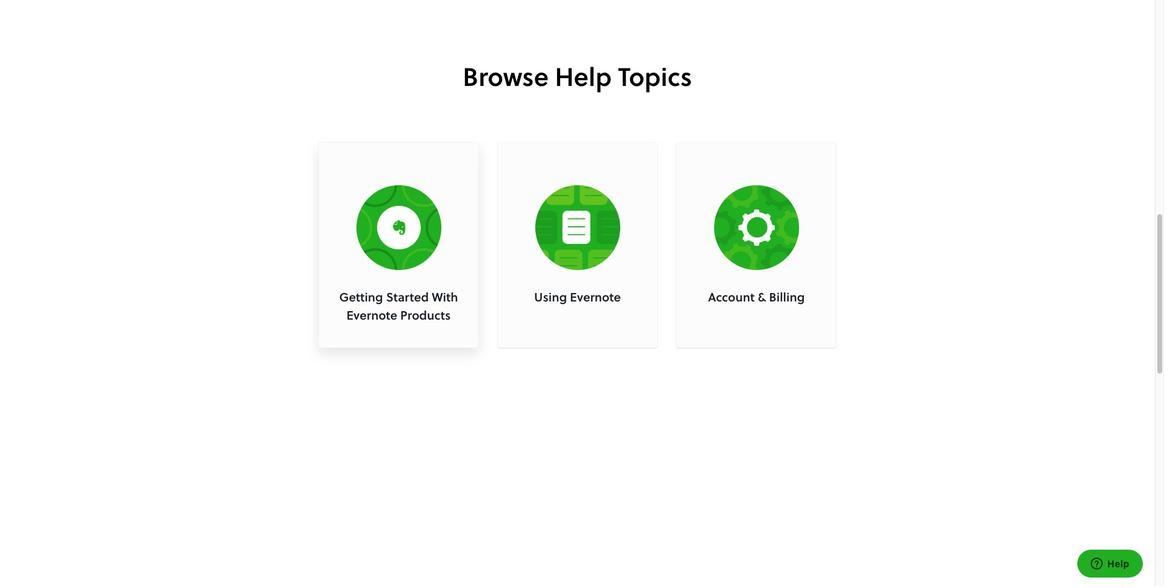 Task type: vqa. For each thing, say whether or not it's contained in the screenshot.
the started
yes



Task type: locate. For each thing, give the bounding box(es) containing it.
evernote
[[570, 288, 621, 305], [347, 307, 397, 324]]

0 horizontal spatial evernote
[[347, 307, 397, 324]]

evernote down getting
[[347, 307, 397, 324]]

getting started with evernote products link
[[318, 142, 479, 349]]

&
[[758, 288, 766, 305]]

1 vertical spatial evernote
[[347, 307, 397, 324]]

account & billing
[[708, 288, 805, 305]]

getting started with evernote products
[[339, 288, 458, 324]]

evernote right using
[[570, 288, 621, 305]]

evernote inside the getting started with evernote products
[[347, 307, 397, 324]]

browse
[[463, 58, 549, 94]]

1 horizontal spatial evernote
[[570, 288, 621, 305]]

using
[[534, 288, 567, 305]]

0 vertical spatial evernote
[[570, 288, 621, 305]]



Task type: describe. For each thing, give the bounding box(es) containing it.
started
[[386, 288, 429, 305]]

using evernote
[[534, 288, 621, 305]]

with
[[432, 288, 458, 305]]

billing
[[769, 288, 805, 305]]

topics
[[618, 58, 692, 94]]

help
[[555, 58, 612, 94]]

account & billing link
[[676, 142, 837, 349]]

getting
[[339, 288, 383, 305]]

browse help topics
[[463, 58, 692, 94]]

using evernote link
[[497, 142, 658, 349]]

account
[[708, 288, 755, 305]]

products
[[400, 307, 451, 324]]



